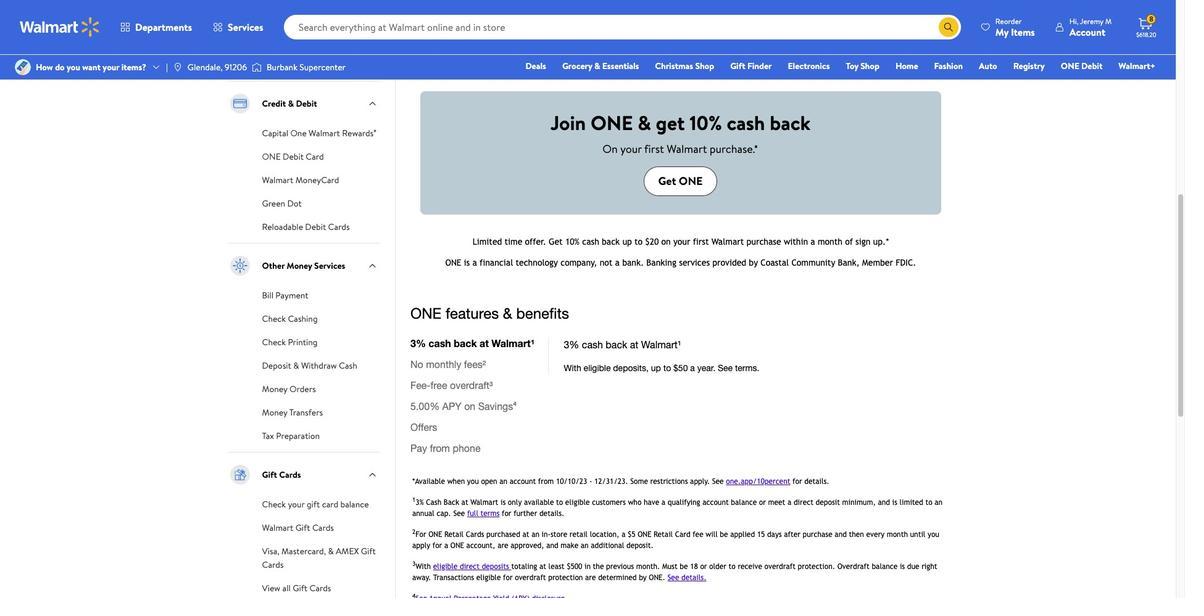 Task type: vqa. For each thing, say whether or not it's contained in the screenshot.
gift cards
yes



Task type: describe. For each thing, give the bounding box(es) containing it.
walmart+
[[1119, 60, 1156, 72]]

free.³
[[658, 25, 678, 37]]

8 $618.20
[[1136, 14, 1157, 39]]

reloadable debit cards
[[262, 221, 350, 233]]

green dot
[[262, 197, 302, 210]]

green
[[262, 197, 285, 210]]

gift cards
[[262, 469, 301, 481]]

minimum
[[430, 12, 465, 24]]

gift inside gift finder link
[[730, 60, 745, 72]]

jeremy
[[1080, 16, 1104, 26]]

walmart+ link
[[1113, 59, 1161, 73]]

debit for one debit card
[[283, 151, 304, 163]]

back
[[770, 109, 810, 136]]

1 horizontal spatial get one button
[[644, 167, 718, 196]]

tax preparation link
[[262, 429, 320, 443]]

1 horizontal spatial your
[[288, 499, 305, 511]]

hi,
[[1070, 16, 1079, 26]]

with
[[790, 12, 808, 24]]

walmart inside join one & get 10% cash back on your first walmart purchase.*
[[667, 141, 707, 157]]

card
[[306, 151, 324, 163]]

mastercard,
[[281, 546, 326, 558]]

items
[[1011, 25, 1035, 39]]

withdraw
[[301, 360, 337, 372]]

toy
[[846, 60, 858, 72]]

reorder my items
[[996, 16, 1035, 39]]

account
[[1070, 25, 1106, 39]]

boost
[[800, 50, 822, 63]]

christmas shop link
[[650, 59, 720, 73]]

deposits,
[[605, 25, 638, 37]]

 image for burbank supercenter
[[252, 61, 262, 73]]

gift inside visa, mastercard, & amex gift cards
[[361, 546, 376, 558]]

preparation
[[276, 430, 320, 443]]

affirm link
[[262, 57, 287, 71]]

transfers
[[289, 407, 323, 419]]

moneycard
[[295, 174, 339, 186]]

card
[[322, 499, 338, 511]]

one debit
[[1061, 60, 1103, 72]]

departments
[[135, 20, 192, 34]]

debit up one
[[296, 97, 317, 110]]

walmart moneycard link
[[262, 173, 339, 186]]

finder
[[747, 60, 772, 72]]

one debit link
[[1055, 59, 1108, 73]]

glendale, 91206
[[188, 61, 247, 73]]

debit for reloadable debit cards
[[305, 221, 326, 233]]

eligible inside you're covered up to $200 with eligible deposits, fee- free.³
[[724, 12, 750, 24]]

buy now pay later image
[[227, 23, 252, 47]]

up
[[663, 12, 672, 24]]

shop for christmas shop
[[695, 60, 714, 72]]

get for or minimum balances.
[[430, 50, 444, 63]]

capital
[[262, 127, 288, 139]]

boost savings
[[800, 50, 851, 63]]

you
[[67, 61, 80, 73]]

do
[[55, 61, 65, 73]]

walmart moneycard
[[262, 174, 339, 186]]

on
[[603, 141, 618, 157]]

you're covered up to $200 with eligible deposits, fee- free.³
[[605, 12, 750, 37]]

capital one walmart rewards® link
[[262, 126, 376, 139]]

with
[[706, 12, 722, 24]]

other money services
[[262, 260, 345, 272]]

one down account
[[1061, 60, 1079, 72]]

cash
[[727, 109, 765, 136]]

debit for one debit
[[1082, 60, 1103, 72]]

covered
[[630, 12, 661, 24]]

cash
[[339, 360, 357, 372]]

fashion link
[[929, 59, 969, 73]]

green dot link
[[262, 196, 302, 210]]

cards inside view all gift cards link
[[310, 583, 331, 595]]

visa,
[[262, 546, 279, 558]]

one debit card link
[[262, 149, 324, 163]]

cards inside visa, mastercard, & amex gift cards
[[262, 559, 284, 572]]

electronics
[[788, 60, 830, 72]]

services inside popup button
[[228, 20, 263, 34]]

registry
[[1013, 60, 1045, 72]]

credit & debit
[[262, 97, 317, 110]]

search icon image
[[944, 22, 954, 32]]

shop for toy shop
[[861, 60, 880, 72]]

view all gift cards link
[[262, 581, 331, 595]]

one inside join one & get 10% cash back on your first walmart purchase.*
[[591, 109, 633, 136]]

list item containing you're covered up to $200 with eligible deposits, fee- free.³
[[588, 0, 773, 76]]

|
[[166, 61, 168, 73]]

check cashing link
[[262, 312, 318, 325]]

visa, mastercard, & amex gift cards
[[262, 546, 376, 572]]

credit & debit image
[[227, 91, 252, 116]]

get one for top get one button
[[430, 50, 464, 63]]

items?
[[121, 61, 146, 73]]

cards inside the walmart gift cards link
[[312, 522, 334, 534]]

view all gift cards
[[262, 583, 331, 595]]

10%
[[690, 109, 722, 136]]

dot
[[287, 197, 302, 210]]

check for check your gift card balance
[[262, 499, 286, 511]]

check printing
[[262, 336, 318, 349]]

walmart up card
[[309, 127, 340, 139]]

walmart image
[[20, 17, 100, 37]]

bill payment link
[[262, 288, 308, 302]]

0 vertical spatial get one button
[[420, 47, 474, 66]]

other money services image
[[227, 254, 252, 278]]

cards up the check your gift card balance link
[[279, 469, 301, 481]]

fashion
[[934, 60, 963, 72]]

one down capital
[[262, 151, 281, 163]]

cashing
[[288, 313, 318, 325]]

rewards®
[[342, 127, 376, 139]]

one down join one & get 10% cash back on your first walmart purchase.*
[[679, 173, 703, 189]]

burbank
[[267, 61, 297, 73]]

grocery & essentials
[[562, 60, 639, 72]]

purchase.*
[[710, 141, 758, 157]]

how do you want your items?
[[36, 61, 146, 73]]

view
[[262, 583, 280, 595]]

auto
[[979, 60, 997, 72]]

91206
[[225, 61, 247, 73]]

2 horizontal spatial get
[[658, 173, 676, 189]]

gift inside the walmart gift cards link
[[295, 522, 310, 534]]

christmas
[[655, 60, 693, 72]]

home
[[896, 60, 918, 72]]



Task type: locate. For each thing, give the bounding box(es) containing it.
your right on
[[620, 141, 642, 157]]

gift finder
[[730, 60, 772, 72]]

0 vertical spatial get one
[[430, 50, 464, 63]]

3 list item from the left
[[773, 0, 958, 76]]

cards inside reloadable debit cards link
[[328, 221, 350, 233]]

get
[[430, 50, 444, 63], [615, 50, 629, 63], [658, 173, 676, 189]]

cards down visa, mastercard, & amex gift cards
[[310, 583, 331, 595]]

get protected
[[615, 50, 669, 63]]

shop inside christmas shop link
[[695, 60, 714, 72]]

gift
[[730, 60, 745, 72], [262, 469, 277, 481], [295, 522, 310, 534], [361, 546, 376, 558], [293, 583, 308, 595]]

& right credit
[[288, 97, 294, 110]]

2 horizontal spatial  image
[[252, 61, 262, 73]]

services down reloadable debit cards
[[314, 260, 345, 272]]

shop right christmas
[[695, 60, 714, 72]]

1 horizontal spatial  image
[[173, 62, 183, 72]]

cards down moneycard
[[328, 221, 350, 233]]

check for check printing
[[262, 336, 286, 349]]

list
[[403, 0, 958, 76]]

2 horizontal spatial your
[[620, 141, 642, 157]]

get inside button
[[615, 50, 629, 63]]

gift right the all
[[293, 583, 308, 595]]

your right want
[[103, 61, 119, 73]]

deposit & withdraw cash link
[[262, 359, 357, 372]]

2 check from the top
[[262, 336, 286, 349]]

& inside visa, mastercard, & amex gift cards
[[328, 546, 334, 558]]

printing
[[288, 336, 318, 349]]

m
[[1105, 16, 1112, 26]]

1 horizontal spatial shop
[[861, 60, 880, 72]]

one
[[446, 50, 464, 63], [1061, 60, 1079, 72], [591, 109, 633, 136], [262, 151, 281, 163], [679, 173, 703, 189]]

or minimum balances.
[[420, 12, 500, 24]]

0 horizontal spatial get
[[430, 50, 444, 63]]

credit
[[262, 97, 286, 110]]

& right the grocery
[[594, 60, 600, 72]]

walmart
[[309, 127, 340, 139], [667, 141, 707, 157], [262, 174, 293, 186], [262, 522, 293, 534]]

debit down account
[[1082, 60, 1103, 72]]

affirm
[[262, 59, 287, 71]]

balance
[[340, 499, 369, 511]]

tax
[[262, 430, 274, 443]]

money transfers link
[[262, 405, 323, 419]]

money down deposit
[[262, 383, 287, 396]]

 image for how do you want your items?
[[15, 59, 31, 75]]

your
[[103, 61, 119, 73], [620, 141, 642, 157], [288, 499, 305, 511]]

toy shop
[[846, 60, 880, 72]]

2 shop from the left
[[861, 60, 880, 72]]

& for credit & debit
[[288, 97, 294, 110]]

you're
[[605, 12, 628, 24]]

get one down "first"
[[658, 173, 703, 189]]

0 vertical spatial your
[[103, 61, 119, 73]]

walmart gift cards
[[262, 522, 334, 534]]

1 list item from the left
[[403, 0, 588, 76]]

gift finder link
[[725, 59, 777, 73]]

 image for glendale, 91206
[[173, 62, 183, 72]]

get one button down minimum
[[420, 47, 474, 66]]

check your gift card balance link
[[262, 497, 369, 511]]

orders
[[290, 383, 316, 396]]

money for transfers
[[262, 407, 287, 419]]

0 horizontal spatial shop
[[695, 60, 714, 72]]

walmart down get
[[667, 141, 707, 157]]

get one for get one button to the right
[[658, 173, 703, 189]]

bill
[[262, 289, 273, 302]]

cards down visa,
[[262, 559, 284, 572]]

reloadable debit cards link
[[262, 220, 350, 233]]

money inside 'money transfers' 'link'
[[262, 407, 287, 419]]

0 vertical spatial money
[[287, 260, 312, 272]]

Walmart Site-Wide search field
[[284, 15, 961, 40]]

 image left affirm on the top left of the page
[[252, 61, 262, 73]]

1 vertical spatial get one button
[[644, 167, 718, 196]]

pay
[[297, 29, 310, 41]]

1 vertical spatial check
[[262, 336, 286, 349]]

gift right amex
[[361, 546, 376, 558]]

one
[[290, 127, 307, 139]]

hi, jeremy m account
[[1070, 16, 1112, 39]]

1 shop from the left
[[695, 60, 714, 72]]

2 vertical spatial check
[[262, 499, 286, 511]]

Search search field
[[284, 15, 961, 40]]

shop
[[695, 60, 714, 72], [861, 60, 880, 72]]

1 check from the top
[[262, 313, 286, 325]]

gift right gift cards icon
[[262, 469, 277, 481]]

0 horizontal spatial  image
[[15, 59, 31, 75]]

 image right |
[[173, 62, 183, 72]]

1 vertical spatial your
[[620, 141, 642, 157]]

other
[[262, 260, 285, 272]]

payment
[[276, 289, 308, 302]]

debit left card
[[283, 151, 304, 163]]

toy shop link
[[840, 59, 885, 73]]

debit
[[1082, 60, 1103, 72], [296, 97, 317, 110], [283, 151, 304, 163], [305, 221, 326, 233]]

auto link
[[973, 59, 1003, 73]]

1 vertical spatial money
[[262, 383, 287, 396]]

money right other
[[287, 260, 312, 272]]

shop inside the toy shop link
[[861, 60, 880, 72]]

1 horizontal spatial eligible
[[810, 12, 837, 24]]

money up tax
[[262, 407, 287, 419]]

get protected button
[[605, 47, 678, 66]]

walmart up visa,
[[262, 522, 293, 534]]

gift inside view all gift cards link
[[293, 583, 308, 595]]

 image left "how"
[[15, 59, 31, 75]]

0 horizontal spatial services
[[228, 20, 263, 34]]

list item
[[403, 0, 588, 76], [588, 0, 773, 76], [773, 0, 958, 76]]

bill payment
[[262, 289, 308, 302]]

0 horizontal spatial get one
[[430, 50, 464, 63]]

later
[[312, 29, 332, 41]]

visa, mastercard, & amex gift cards link
[[262, 544, 376, 572]]

deals link
[[520, 59, 552, 73]]

check down bill
[[262, 313, 286, 325]]

services up "91206"
[[228, 20, 263, 34]]

want
[[82, 61, 101, 73]]

& inside join one & get 10% cash back on your first walmart purchase.*
[[638, 109, 651, 136]]

check up deposit
[[262, 336, 286, 349]]

2 eligible from the left
[[810, 12, 837, 24]]

departments button
[[110, 12, 203, 42]]

capital one walmart rewards®
[[262, 127, 376, 139]]

walmart gift cards link
[[262, 521, 334, 534]]

get one button down "first"
[[644, 167, 718, 196]]

one up on
[[591, 109, 633, 136]]

get for you're covered up to $200 with eligible deposits, fee- free.³
[[615, 50, 629, 63]]

deposit
[[262, 360, 291, 372]]

with eligible deposits.
[[790, 12, 872, 24]]

glendale,
[[188, 61, 223, 73]]

your left gift
[[288, 499, 305, 511]]

gift left finder
[[730, 60, 745, 72]]

1 eligible from the left
[[724, 12, 750, 24]]

debit right the reloadable
[[305, 221, 326, 233]]

electronics link
[[782, 59, 835, 73]]

3 check from the top
[[262, 499, 286, 511]]

0 horizontal spatial eligible
[[724, 12, 750, 24]]

& for grocery & essentials
[[594, 60, 600, 72]]

walmart inside "link"
[[262, 174, 293, 186]]

get one inside list item
[[430, 50, 464, 63]]

list containing or minimum balances.
[[403, 0, 958, 76]]

check down 'gift cards' at the bottom
[[262, 499, 286, 511]]

1 horizontal spatial get one
[[658, 173, 703, 189]]

gift cards image
[[227, 463, 252, 488]]

join
[[551, 109, 586, 136]]

how
[[36, 61, 53, 73]]

reorder
[[996, 16, 1022, 26]]

your inside join one & get 10% cash back on your first walmart purchase.*
[[620, 141, 642, 157]]

services
[[228, 20, 263, 34], [314, 260, 345, 272]]

 image
[[15, 59, 31, 75], [252, 61, 262, 73], [173, 62, 183, 72]]

my
[[996, 25, 1009, 39]]

buy now pay later
[[262, 29, 332, 41]]

check inside check cashing link
[[262, 313, 286, 325]]

2 list item from the left
[[588, 0, 773, 76]]

0 vertical spatial check
[[262, 313, 286, 325]]

0 horizontal spatial get one button
[[420, 47, 474, 66]]

to
[[674, 12, 682, 24]]

cards down card
[[312, 522, 334, 534]]

check cashing
[[262, 313, 318, 325]]

8
[[1149, 14, 1154, 24]]

one down or minimum balances.
[[446, 50, 464, 63]]

deals
[[526, 60, 546, 72]]

one debit card
[[262, 151, 324, 163]]

&
[[594, 60, 600, 72], [288, 97, 294, 110], [638, 109, 651, 136], [293, 360, 299, 372], [328, 546, 334, 558]]

list item containing or minimum balances.
[[403, 0, 588, 76]]

walmart up green dot link at the left top
[[262, 174, 293, 186]]

fee-
[[640, 25, 656, 37]]

money orders link
[[262, 382, 316, 396]]

shop right toy
[[861, 60, 880, 72]]

get
[[656, 109, 685, 136]]

list item containing with eligible deposits.
[[773, 0, 958, 76]]

money inside money orders link
[[262, 383, 287, 396]]

get one down minimum
[[430, 50, 464, 63]]

check inside check printing 'link'
[[262, 336, 286, 349]]

cards
[[328, 221, 350, 233], [279, 469, 301, 481], [312, 522, 334, 534], [262, 559, 284, 572], [310, 583, 331, 595]]

services button
[[203, 12, 274, 42]]

deposits.
[[839, 12, 872, 24]]

grocery
[[562, 60, 592, 72]]

home link
[[890, 59, 924, 73]]

2 vertical spatial your
[[288, 499, 305, 511]]

now
[[278, 29, 295, 41]]

0 vertical spatial services
[[228, 20, 263, 34]]

money for orders
[[262, 383, 287, 396]]

join one & get 10% cash back on your first walmart purchase.*
[[551, 109, 810, 157]]

savings
[[824, 50, 851, 63]]

& right deposit
[[293, 360, 299, 372]]

1 horizontal spatial get
[[615, 50, 629, 63]]

2 vertical spatial money
[[262, 407, 287, 419]]

money orders
[[262, 383, 316, 396]]

check for check cashing
[[262, 313, 286, 325]]

burbank supercenter
[[267, 61, 346, 73]]

0 horizontal spatial your
[[103, 61, 119, 73]]

& left amex
[[328, 546, 334, 558]]

1 vertical spatial services
[[314, 260, 345, 272]]

& left get
[[638, 109, 651, 136]]

1 horizontal spatial services
[[314, 260, 345, 272]]

& for deposit & withdraw cash
[[293, 360, 299, 372]]

gift up mastercard,
[[295, 522, 310, 534]]

essentials
[[602, 60, 639, 72]]

$200
[[684, 12, 703, 24]]

1 vertical spatial get one
[[658, 173, 703, 189]]



